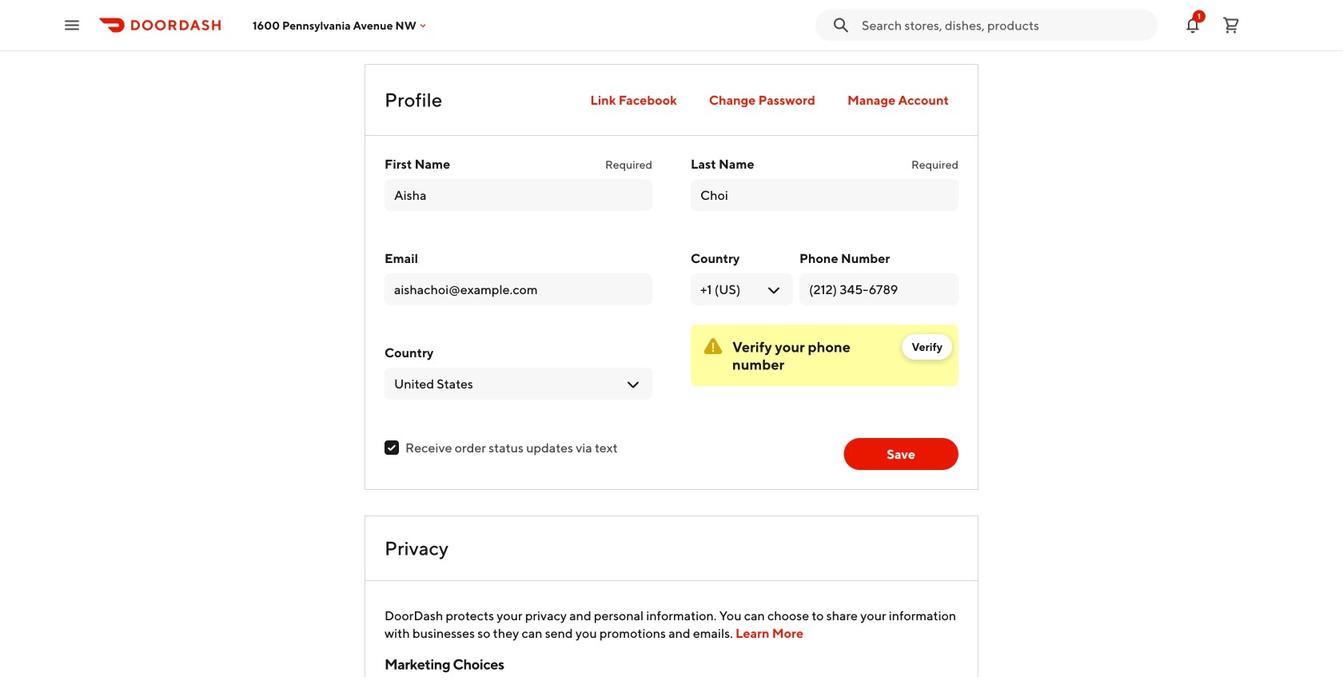 Task type: vqa. For each thing, say whether or not it's contained in the screenshot.
0 items, open Order Cart image
yes



Task type: locate. For each thing, give the bounding box(es) containing it.
None text field
[[394, 186, 643, 204]]

status
[[691, 325, 959, 386]]

None text field
[[701, 186, 949, 204]]

None email field
[[394, 281, 643, 298]]

Store search: begin typing to search for stores available on DoorDash text field
[[862, 16, 1149, 34]]

None telephone field
[[809, 281, 949, 298]]

None checkbox
[[385, 441, 399, 455]]

0 items, open order cart image
[[1222, 16, 1241, 35]]



Task type: describe. For each thing, give the bounding box(es) containing it.
open menu image
[[62, 16, 82, 35]]

notification bell image
[[1184, 16, 1203, 35]]



